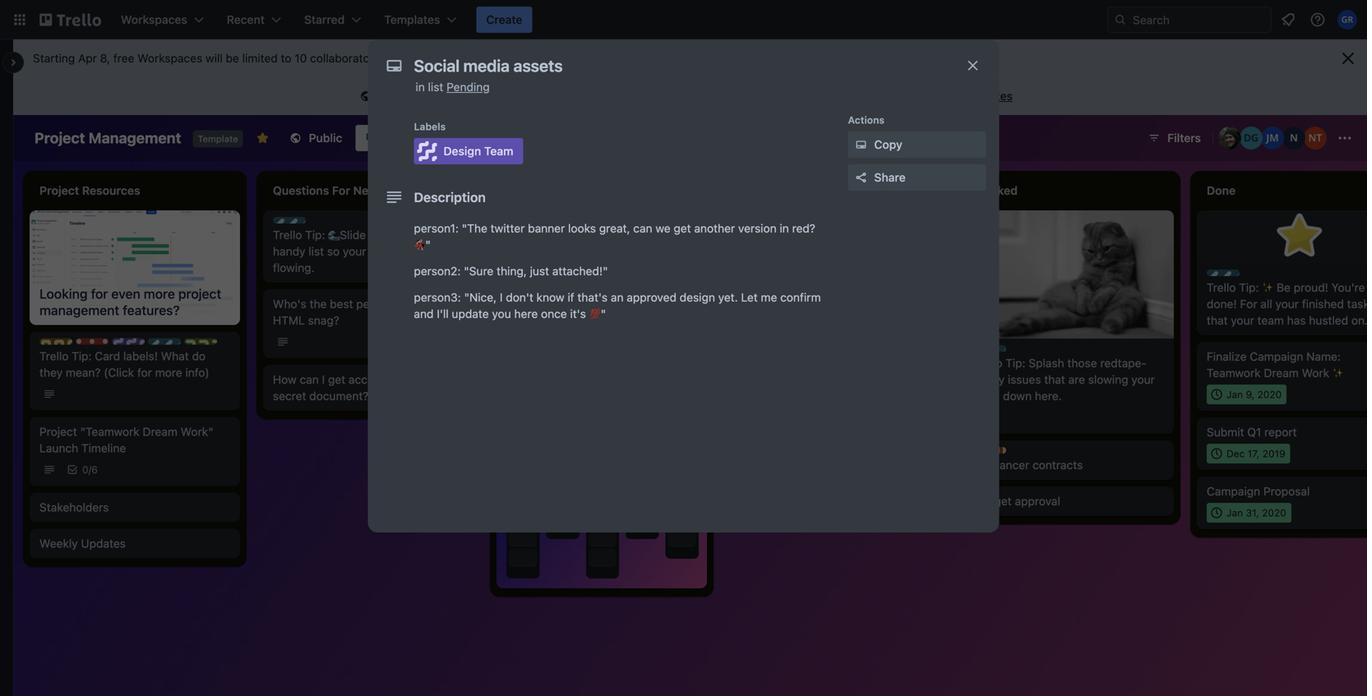 Task type: locate. For each thing, give the bounding box(es) containing it.
list right a
[[428, 80, 443, 94]]

done!
[[1207, 297, 1237, 311]]

stakeholders link
[[39, 500, 230, 516]]

and inside trello tip trello tip: this is where assigned tasks live so that your team can see who's working on what and when it's due.
[[631, 261, 651, 275]]

to inside who's the best person to fix my html snag?
[[396, 297, 407, 311]]

once
[[541, 307, 567, 321]]

in list pending
[[416, 80, 490, 94]]

team inside labels design team
[[484, 144, 513, 158]]

0 horizontal spatial so
[[327, 245, 340, 258]]

it's down who's
[[506, 277, 522, 291]]

tasks up who's
[[506, 245, 534, 258]]

on left what on the left top of page
[[586, 261, 599, 275]]

2 horizontal spatial on
[[586, 261, 599, 275]]

team inside trello tip trello tip: this is where assigned tasks live so that your team can see who's working on what and when it's due.
[[625, 245, 651, 258]]

is
[[403, 89, 412, 103], [587, 228, 596, 242]]

1 horizontal spatial this
[[562, 228, 584, 242]]

explore more templates
[[884, 89, 1013, 103]]

collaborator
[[483, 51, 547, 65]]

project left the management
[[35, 129, 85, 147]]

0 vertical spatial in
[[416, 80, 425, 94]]

template
[[198, 134, 238, 144]]

tip
[[318, 218, 333, 229], [552, 218, 567, 229], [785, 218, 800, 229], [1252, 270, 1267, 282], [194, 339, 208, 351], [1019, 346, 1034, 358]]

here
[[514, 307, 538, 321]]

1 horizontal spatial so
[[559, 245, 571, 258]]

tip: up "live"
[[539, 228, 559, 242]]

2 vertical spatial can
[[300, 373, 319, 386]]

tip inside 'trello tip trello tip: ✨ be proud! you're done! for all your finished tas'
[[1252, 270, 1267, 282]]

tip inside trello tip trello tip: 💬for those in-between tasks that are almost done but also awaiting one last step.
[[785, 218, 800, 229]]

team down "q's"
[[369, 245, 396, 258]]

so down 🌊slide
[[327, 245, 340, 258]]

1 vertical spatial this
[[562, 228, 584, 242]]

get up document?
[[328, 373, 345, 386]]

budget approval link
[[973, 493, 1164, 510]]

your inside trello tip trello tip: splash those redtape- heavy issues that are slowing your team down here.
[[1132, 373, 1155, 386]]

2 horizontal spatial team
[[973, 389, 1000, 403]]

1 horizontal spatial sm image
[[853, 136, 869, 153]]

internet
[[605, 89, 646, 103]]

filters
[[1168, 131, 1201, 145]]

and right what on the left top of page
[[631, 261, 651, 275]]

0 horizontal spatial is
[[403, 89, 412, 103]]

team inside trello tip trello tip: splash those redtape- heavy issues that are slowing your team down here.
[[973, 389, 1000, 403]]

that up one
[[771, 245, 792, 258]]

project for project management
[[35, 129, 85, 147]]

0 horizontal spatial team
[[164, 339, 189, 351]]

0 horizontal spatial for
[[137, 366, 152, 380]]

1 vertical spatial in
[[780, 222, 789, 235]]

team down assigned
[[625, 245, 651, 258]]

project up launch
[[39, 425, 77, 439]]

tasks inside trello tip trello tip: 💬for those in-between tasks that are almost done but also awaiting one last step.
[[740, 245, 768, 258]]

0 vertical spatial can
[[633, 222, 652, 235]]

1 horizontal spatial design
[[444, 144, 481, 158]]

2 horizontal spatial design
[[523, 313, 556, 325]]

1 vertical spatial more
[[928, 89, 956, 103]]

it's inside trello tip trello tip: this is where assigned tasks live so that your team can see who's working on what and when it's due.
[[506, 277, 522, 291]]

can up when
[[654, 245, 674, 258]]

2 tasks from the left
[[740, 245, 768, 258]]

0 vertical spatial those
[[827, 228, 857, 242]]

are inside trello tip trello tip: splash those redtape- heavy issues that are slowing your team down here.
[[1068, 373, 1085, 386]]

the inside who's the best person to fix my html snag?
[[310, 297, 327, 311]]

public
[[309, 131, 342, 145]]

color: sky, title: "trello tip" element for that
[[740, 217, 800, 229]]

approved
[[627, 291, 677, 304]]

team down template
[[484, 144, 513, 158]]

weekly
[[39, 537, 78, 551]]

1 jan from the top
[[1227, 389, 1243, 400]]

your inside trello tip trello tip: this is where assigned tasks live so that your team can see who's working on what and when it's due.
[[598, 245, 622, 258]]

0 horizontal spatial the
[[310, 297, 327, 311]]

i up document?
[[322, 373, 325, 386]]

attached!"
[[552, 264, 608, 278]]

so up 'working'
[[559, 245, 571, 258]]

1 vertical spatial jan
[[1227, 507, 1243, 519]]

nic (nicoletollefson1) image
[[1283, 127, 1306, 150]]

more down what
[[155, 366, 182, 380]]

trello tip: 💬for those in-between tasks that are almost done but also awaiting one last step. link
[[740, 227, 931, 276]]

starting apr 8, free workspaces will be limited to 10 collaborators. learn more about collaborator limits
[[33, 51, 578, 65]]

tip for trello tip: ✨ be proud! you're done! for all your finished tas
[[1252, 270, 1267, 282]]

dream left work
[[1264, 366, 1299, 380]]

tip: inside trello tip trello tip: this is where assigned tasks live so that your team can see who's working on what and when it's due.
[[539, 228, 559, 242]]

team down if
[[558, 313, 584, 325]]

2020 right 31,
[[1262, 507, 1286, 519]]

0 vertical spatial dream
[[1264, 366, 1299, 380]]

tip: up mean?
[[72, 350, 92, 363]]

those inside trello tip trello tip: splash those redtape- heavy issues that are slowing your team down here.
[[1068, 356, 1097, 370]]

campaign proposal
[[1207, 485, 1310, 498]]

tip: up the for
[[1239, 281, 1259, 294]]

1 vertical spatial are
[[1068, 373, 1085, 386]]

2 vertical spatial the
[[402, 373, 420, 386]]

contracts
[[1033, 458, 1083, 472]]

tip for trello tip: 💬for those in-between tasks that are almost done but also awaiting one last step.
[[785, 218, 800, 229]]

get inside how can i get access to the super secret document?
[[328, 373, 345, 386]]

those up slowing
[[1068, 356, 1097, 370]]

1 horizontal spatial are
[[1068, 373, 1085, 386]]

1 vertical spatial for
[[137, 366, 152, 380]]

1 vertical spatial can
[[654, 245, 674, 258]]

for inside trello tip: card labels! what do they mean? (click for more info)
[[137, 366, 152, 380]]

those
[[827, 228, 857, 242], [1068, 356, 1097, 370]]

tip: up issues
[[1006, 356, 1026, 370]]

campaign proposal link
[[1207, 483, 1367, 500]]

0 horizontal spatial that
[[574, 245, 595, 258]]

0 horizontal spatial it's
[[506, 277, 522, 291]]

0 vertical spatial campaign
[[1250, 350, 1303, 363]]

2020 for campaign
[[1258, 389, 1282, 400]]

1 horizontal spatial list
[[428, 80, 443, 94]]

✨ left be
[[1262, 281, 1274, 294]]

tip: for trello tip: 🌊slide your q's into this handy list so your team keeps on flowing.
[[305, 228, 325, 242]]

copy
[[874, 138, 902, 151]]

dec 17, 2019
[[1227, 448, 1286, 460]]

1 horizontal spatial and
[[631, 261, 651, 275]]

list right handy
[[309, 245, 324, 258]]

more right explore
[[928, 89, 956, 103]]

1 horizontal spatial team
[[625, 245, 651, 258]]

i for can
[[322, 373, 325, 386]]

0 vertical spatial get
[[674, 222, 691, 235]]

to right access
[[389, 373, 399, 386]]

1 vertical spatial it's
[[570, 307, 586, 321]]

1 vertical spatial project
[[39, 425, 77, 439]]

list inside trello tip trello tip: 🌊slide your q's into this handy list so your team keeps on flowing.
[[309, 245, 324, 258]]

update
[[452, 307, 489, 321]]

in inside person1: "the twitter banner looks great, can we get another version in red? 💃🏻"
[[780, 222, 789, 235]]

1 horizontal spatial those
[[1068, 356, 1097, 370]]

1 horizontal spatial get
[[674, 222, 691, 235]]

1 horizontal spatial is
[[587, 228, 596, 242]]

description
[[414, 190, 486, 205]]

1 vertical spatial design
[[523, 313, 556, 325]]

0 vertical spatial and
[[631, 261, 651, 275]]

1 vertical spatial campaign
[[1207, 485, 1260, 498]]

that inside trello tip trello tip: 💬for those in-between tasks that are almost done but also awaiting one last step.
[[771, 245, 792, 258]]

this up 'working'
[[562, 228, 584, 242]]

1 horizontal spatial dream
[[1264, 366, 1299, 380]]

flowing.
[[273, 261, 315, 275]]

2 horizontal spatial more
[[928, 89, 956, 103]]

design for labels design team
[[444, 144, 481, 158]]

campaign up work
[[1250, 350, 1303, 363]]

on down this
[[434, 245, 447, 258]]

who's
[[506, 261, 538, 275]]

0 horizontal spatial more
[[155, 366, 182, 380]]

that for tasks
[[771, 245, 792, 258]]

those for almost
[[827, 228, 857, 242]]

your up what on the left top of page
[[598, 245, 622, 258]]

that
[[574, 245, 595, 258], [771, 245, 792, 258], [1044, 373, 1065, 386]]

(click
[[104, 366, 134, 380]]

freelancer contracts link
[[973, 457, 1164, 474]]

0 horizontal spatial and
[[414, 307, 434, 321]]

1 horizontal spatial i
[[500, 291, 503, 304]]

0 vertical spatial are
[[795, 245, 812, 258]]

team for can
[[625, 245, 651, 258]]

on right anyone
[[568, 89, 582, 103]]

the inside how can i get access to the super secret document?
[[402, 373, 420, 386]]

0 vertical spatial design
[[444, 144, 481, 158]]

sm image down actions at right
[[853, 136, 869, 153]]

is left a
[[403, 89, 412, 103]]

those for slowing
[[1068, 356, 1097, 370]]

card
[[95, 350, 120, 363]]

2020 right 9,
[[1258, 389, 1282, 400]]

your inside 'trello tip trello tip: ✨ be proud! you're done! for all your finished tas'
[[1276, 297, 1299, 311]]

submit
[[1207, 425, 1244, 439]]

are left slowing
[[1068, 373, 1085, 386]]

campaign up 31,
[[1207, 485, 1260, 498]]

that up "attached!""
[[574, 245, 595, 258]]

0 horizontal spatial get
[[328, 373, 345, 386]]

in left red?
[[780, 222, 789, 235]]

step.
[[832, 261, 858, 275]]

star or unstar board image
[[256, 132, 269, 145]]

is left where
[[587, 228, 596, 242]]

jan for finalize
[[1227, 389, 1243, 400]]

stakeholders
[[39, 501, 109, 514]]

sm image
[[358, 89, 374, 105], [853, 136, 869, 153]]

the up the snag?
[[310, 297, 327, 311]]

💯"
[[589, 307, 606, 321]]

1 vertical spatial is
[[587, 228, 596, 242]]

are
[[795, 245, 812, 258], [1068, 373, 1085, 386]]

1 vertical spatial 2020
[[1262, 507, 1286, 519]]

jan left 9,
[[1227, 389, 1243, 400]]

1 vertical spatial those
[[1068, 356, 1097, 370]]

1 horizontal spatial it's
[[570, 307, 586, 321]]

tip: up handy
[[305, 228, 325, 242]]

0 horizontal spatial are
[[795, 245, 812, 258]]

that up here.
[[1044, 373, 1065, 386]]

work"
[[181, 425, 214, 439]]

are inside trello tip trello tip: 💬for those in-between tasks that are almost done but also awaiting one last step.
[[795, 245, 812, 258]]

this
[[377, 89, 400, 103], [562, 228, 584, 242]]

for left anyone
[[509, 89, 524, 103]]

your down 🌊slide
[[343, 245, 366, 258]]

project inside project "teamwork dream work" launch timeline
[[39, 425, 77, 439]]

get
[[674, 222, 691, 235], [328, 373, 345, 386]]

freelancer contracts
[[973, 458, 1083, 472]]

your down be
[[1276, 297, 1299, 311]]

6
[[91, 464, 98, 476]]

tip: inside trello tip trello tip: 💬for those in-between tasks that are almost done but also awaiting one last step.
[[772, 228, 792, 242]]

2 so from the left
[[559, 245, 571, 258]]

that for issues
[[1044, 373, 1065, 386]]

redtape-
[[1100, 356, 1147, 370]]

weekly updates link
[[39, 536, 230, 552]]

your for this
[[343, 245, 366, 258]]

are for almost
[[795, 245, 812, 258]]

0 vertical spatial sm image
[[358, 89, 374, 105]]

1 vertical spatial sm image
[[853, 136, 869, 153]]

management
[[89, 129, 181, 147]]

1 horizontal spatial in
[[780, 222, 789, 235]]

project for project "teamwork dream work" launch timeline
[[39, 425, 77, 439]]

2020
[[1258, 389, 1282, 400], [1262, 507, 1286, 519]]

✨ inside "finalize campaign name: teamwork dream work ✨"
[[1333, 366, 1344, 380]]

0 horizontal spatial team
[[369, 245, 396, 258]]

tip: inside 'trello tip trello tip: ✨ be proud! you're done! for all your finished tas'
[[1239, 281, 1259, 294]]

sm image inside 'copy' 'link'
[[853, 136, 869, 153]]

those inside trello tip trello tip: 💬for those in-between tasks that are almost done but also awaiting one last step.
[[827, 228, 857, 242]]

0 vertical spatial it's
[[506, 277, 522, 291]]

get right we on the top left
[[674, 222, 691, 235]]

0 vertical spatial 2020
[[1258, 389, 1282, 400]]

0 horizontal spatial those
[[827, 228, 857, 242]]

more right learn
[[419, 51, 446, 65]]

0 vertical spatial on
[[568, 89, 582, 103]]

tasks for live
[[506, 245, 534, 258]]

person3: "nice, i don't know if that's an approved design yet. let me confirm and i'll update you here once it's 💯"
[[414, 291, 821, 321]]

done
[[854, 245, 880, 258]]

color: orange, title: "one more step" element
[[973, 447, 1006, 454]]

design
[[680, 291, 715, 304]]

dream left work"
[[143, 425, 178, 439]]

0 horizontal spatial dream
[[143, 425, 178, 439]]

1 vertical spatial i
[[322, 373, 325, 386]]

tip: inside trello tip trello tip: 🌊slide your q's into this handy list so your team keeps on flowing.
[[305, 228, 325, 242]]

here.
[[1035, 389, 1062, 403]]

2 vertical spatial more
[[155, 366, 182, 380]]

the left the internet
[[585, 89, 602, 103]]

0 horizontal spatial i
[[322, 373, 325, 386]]

tasks inside trello tip trello tip: this is where assigned tasks live so that your team can see who's working on what and when it's due.
[[506, 245, 534, 258]]

team for down
[[973, 389, 1000, 403]]

tip: inside trello tip: card labels! what do they mean? (click for more info)
[[72, 350, 92, 363]]

i inside person3: "nice, i don't know if that's an approved design yet. let me confirm and i'll update you here once it's 💯"
[[500, 291, 503, 304]]

✨
[[1262, 281, 1274, 294], [1333, 366, 1344, 380]]

i
[[500, 291, 503, 304], [322, 373, 325, 386]]

who's the best person to fix my html snag? link
[[273, 296, 464, 329]]

i inside how can i get access to the super secret document?
[[322, 373, 325, 386]]

1 vertical spatial on
[[434, 245, 447, 258]]

q's
[[396, 228, 414, 242]]

jan left 31,
[[1227, 507, 1243, 519]]

0 horizontal spatial can
[[300, 373, 319, 386]]

is inside trello tip trello tip: this is where assigned tasks live so that your team can see who's working on what and when it's due.
[[587, 228, 596, 242]]

nicole tang (nicoletang31) image
[[1304, 127, 1327, 150]]

heavy
[[973, 373, 1005, 386]]

color: sky, title: "trello tip" element
[[273, 217, 333, 229], [506, 217, 567, 229], [740, 217, 800, 229], [1207, 270, 1267, 282], [148, 338, 208, 351], [973, 345, 1034, 358]]

limits
[[550, 51, 578, 65]]

✨ down name:
[[1333, 366, 1344, 380]]

you're
[[1332, 281, 1365, 294]]

and inside person3: "nice, i don't know if that's an approved design yet. let me confirm and i'll update you here once it's 💯"
[[414, 307, 434, 321]]

2 vertical spatial team
[[164, 339, 189, 351]]

jan for campaign
[[1227, 507, 1243, 519]]

team inside trello tip trello tip: 🌊slide your q's into this handy list so your team keeps on flowing.
[[369, 245, 396, 258]]

review
[[772, 297, 806, 311]]

tip: left red?
[[772, 228, 792, 242]]

in down learn
[[416, 80, 425, 94]]

design team
[[523, 313, 584, 325]]

tip:
[[305, 228, 325, 242], [539, 228, 559, 242], [772, 228, 792, 242], [1239, 281, 1259, 294], [72, 350, 92, 363], [1006, 356, 1026, 370]]

tip inside trello tip trello tip: 🌊slide your q's into this handy list so your team keeps on flowing.
[[318, 218, 333, 229]]

get inside person1: "the twitter banner looks great, can we get another version in red? 💃🏻"
[[674, 222, 691, 235]]

trello tip trello tip: 🌊slide your q's into this handy list so your team keeps on flowing.
[[273, 218, 459, 275]]

2 horizontal spatial can
[[654, 245, 674, 258]]

i up you
[[500, 291, 503, 304]]

explore
[[884, 89, 925, 103]]

1 horizontal spatial for
[[509, 89, 524, 103]]

copy link
[[848, 132, 986, 158]]

trello tip: card labels! what do they mean? (click for more info) link
[[39, 348, 230, 381]]

this is a public template for anyone on the internet to copy.
[[377, 89, 691, 103]]

1 horizontal spatial team
[[484, 144, 513, 158]]

so inside trello tip trello tip: this is where assigned tasks live so that your team can see who's working on what and when it's due.
[[559, 245, 571, 258]]

working
[[541, 261, 583, 275]]

project inside text box
[[35, 129, 85, 147]]

we
[[656, 222, 671, 235]]

one
[[787, 261, 807, 275]]

secret
[[273, 389, 306, 403]]

can right the 'how'
[[300, 373, 319, 386]]

greg robinson (gregrobinson96) image
[[1338, 10, 1357, 30]]

0 vertical spatial i
[[500, 291, 503, 304]]

Search field
[[1127, 7, 1271, 32]]

keeps
[[399, 245, 431, 258]]

tasks up awaiting at top
[[740, 245, 768, 258]]

that inside trello tip trello tip: splash those redtape- heavy issues that are slowing your team down here.
[[1044, 373, 1065, 386]]

trello tip trello tip: splash those redtape- heavy issues that are slowing your team down here.
[[973, 346, 1155, 403]]

1 horizontal spatial can
[[633, 222, 652, 235]]

the left super
[[402, 373, 420, 386]]

1 horizontal spatial tasks
[[740, 245, 768, 258]]

do
[[192, 350, 206, 363]]

and left the i'll
[[414, 307, 434, 321]]

team for priority design team
[[164, 339, 189, 351]]

0 vertical spatial team
[[484, 144, 513, 158]]

more inside trello tip: card labels! what do they mean? (click for more info)
[[155, 366, 182, 380]]

1 horizontal spatial ✨
[[1333, 366, 1344, 380]]

tip: for trello tip: ✨ be proud! you're done! for all your finished tas
[[1239, 281, 1259, 294]]

1 horizontal spatial that
[[771, 245, 792, 258]]

1 vertical spatial team
[[558, 313, 584, 325]]

sm image down collaborators.
[[358, 89, 374, 105]]

thing,
[[497, 264, 527, 278]]

design inside labels design team
[[444, 144, 481, 158]]

0 horizontal spatial on
[[434, 245, 447, 258]]

1 tasks from the left
[[506, 245, 534, 258]]

0 horizontal spatial tasks
[[506, 245, 534, 258]]

to left fix
[[396, 297, 407, 311]]

team down heavy
[[973, 389, 1000, 403]]

2 horizontal spatial team
[[558, 313, 584, 325]]

your for issues
[[1132, 373, 1155, 386]]

1 vertical spatial get
[[328, 373, 345, 386]]

2 jan from the top
[[1227, 507, 1243, 519]]

what
[[161, 350, 189, 363]]

color: purple, title: "design team" element
[[414, 138, 523, 164], [506, 312, 584, 325], [112, 338, 189, 351]]

your down the redtape-
[[1132, 373, 1155, 386]]

0 vertical spatial this
[[377, 89, 400, 103]]

1 vertical spatial the
[[310, 297, 327, 311]]

team left do
[[164, 339, 189, 351]]

0 horizontal spatial design
[[128, 339, 161, 351]]

limited
[[242, 51, 278, 65]]

0 horizontal spatial list
[[309, 245, 324, 258]]

Board name text field
[[26, 125, 189, 151]]

0 vertical spatial more
[[419, 51, 446, 65]]

for down the labels!
[[137, 366, 152, 380]]

it's down if
[[570, 307, 586, 321]]

None text field
[[406, 51, 948, 81]]

those up almost
[[827, 228, 857, 242]]

are down 💬for
[[795, 245, 812, 258]]

1 horizontal spatial the
[[402, 373, 420, 386]]

0
[[82, 464, 88, 476]]

1 vertical spatial ✨
[[1333, 366, 1344, 380]]

/
[[88, 464, 91, 476]]

can left we on the top left
[[633, 222, 652, 235]]

tip inside trello tip trello tip: splash those redtape- heavy issues that are slowing your team down here.
[[1019, 346, 1034, 358]]

this left a
[[377, 89, 400, 103]]

you
[[492, 307, 511, 321]]

actions
[[848, 114, 885, 126]]

1 so from the left
[[327, 245, 340, 258]]

"teamwork
[[80, 425, 140, 439]]

to
[[281, 51, 292, 65], [649, 89, 660, 103], [396, 297, 407, 311], [389, 373, 399, 386]]

0 vertical spatial project
[[35, 129, 85, 147]]

tip inside trello tip trello tip: this is where assigned tasks live so that your team can see who's working on what and when it's due.
[[552, 218, 567, 229]]



Task type: vqa. For each thing, say whether or not it's contained in the screenshot.
Marketing Icon
no



Task type: describe. For each thing, give the bounding box(es) containing it.
trello tip: 🌊slide your q's into this handy list so your team keeps on flowing. link
[[273, 227, 464, 276]]

trello tip halp
[[164, 339, 222, 351]]

0 notifications image
[[1278, 10, 1298, 30]]

know
[[537, 291, 565, 304]]

almost
[[815, 245, 851, 258]]

this inside trello tip trello tip: this is where assigned tasks live so that your team can see who's working on what and when it's due.
[[562, 228, 584, 242]]

how can i get access to the super secret document?
[[273, 373, 453, 403]]

budget
[[973, 494, 1012, 508]]

tip for trello tip: this is where assigned tasks live so that your team can see who's working on what and when it's due.
[[552, 218, 567, 229]]

primary element
[[0, 0, 1367, 39]]

0 horizontal spatial this
[[377, 89, 400, 103]]

person2: "sure thing, just attached!"
[[414, 264, 608, 278]]

your left "q's"
[[369, 228, 392, 242]]

person2:
[[414, 264, 461, 278]]

color: sky, title: "trello tip" element for live
[[506, 217, 567, 229]]

legal review
[[740, 297, 806, 311]]

open information menu image
[[1310, 12, 1326, 28]]

trello tip trello tip: ✨ be proud! you're done! for all your finished tas
[[1207, 270, 1367, 327]]

budget approval
[[973, 494, 1060, 508]]

are for slowing
[[1068, 373, 1085, 386]]

to left the 10
[[281, 51, 292, 65]]

trello tip trello tip: this is where assigned tasks live so that your team can see who's working on what and when it's due.
[[506, 218, 696, 291]]

to left copy. at the top of page
[[649, 89, 660, 103]]

live
[[538, 245, 555, 258]]

super
[[423, 373, 453, 386]]

trello inside trello tip: card labels! what do they mean? (click for more info)
[[39, 350, 69, 363]]

templates
[[959, 89, 1013, 103]]

table
[[457, 131, 486, 145]]

person
[[356, 297, 393, 311]]

color: sky, title: "trello tip" element for handy
[[273, 217, 333, 229]]

sm image for copy
[[853, 136, 869, 153]]

html
[[273, 314, 305, 327]]

color: yellow, title: "copy request" element
[[39, 338, 72, 345]]

trello tip: card labels! what do they mean? (click for more info)
[[39, 350, 209, 380]]

show menu image
[[1337, 130, 1353, 146]]

how
[[273, 373, 297, 386]]

💬for
[[795, 228, 824, 242]]

last
[[810, 261, 829, 275]]

explore more templates link
[[875, 83, 1023, 109]]

tip: for trello tip: this is where assigned tasks live so that your team can see who's working on what and when it's due.
[[539, 228, 559, 242]]

free
[[113, 51, 134, 65]]

0 vertical spatial list
[[428, 80, 443, 94]]

table link
[[429, 125, 496, 151]]

teamwork
[[1207, 366, 1261, 380]]

labels
[[414, 121, 446, 132]]

search image
[[1114, 13, 1127, 26]]

31,
[[1246, 507, 1259, 519]]

be
[[1277, 281, 1291, 294]]

mean?
[[66, 366, 101, 380]]

about
[[449, 51, 480, 65]]

trello tip: this is where assigned tasks live so that your team can see who's working on what and when it's due. link
[[506, 227, 697, 293]]

priority design team
[[92, 339, 189, 351]]

confirm
[[780, 291, 821, 304]]

labels!
[[123, 350, 158, 363]]

snag?
[[308, 314, 339, 327]]

labels design team
[[414, 121, 513, 158]]

project "teamwork dream work" launch timeline link
[[39, 424, 230, 457]]

0 vertical spatial is
[[403, 89, 412, 103]]

yet.
[[718, 291, 738, 304]]

customize views image
[[504, 130, 520, 146]]

best
[[330, 297, 353, 311]]

an
[[611, 291, 624, 304]]

starting
[[33, 51, 75, 65]]

info)
[[185, 366, 209, 380]]

who's
[[273, 297, 306, 311]]

that inside trello tip trello tip: this is where assigned tasks live so that your team can see who's working on what and when it's due.
[[574, 245, 595, 258]]

i for "nice,
[[500, 291, 503, 304]]

access
[[349, 373, 386, 386]]

🌊slide
[[328, 228, 366, 242]]

can inside person1: "the twitter banner looks great, can we get another version in red? 💃🏻"
[[633, 222, 652, 235]]

awaiting
[[740, 261, 784, 275]]

0 horizontal spatial in
[[416, 80, 425, 94]]

let
[[741, 291, 758, 304]]

in-
[[860, 228, 875, 242]]

learn more about collaborator limits link
[[386, 51, 578, 65]]

so inside trello tip trello tip: 🌊slide your q's into this handy list so your team keeps on flowing.
[[327, 245, 340, 258]]

handy
[[273, 245, 305, 258]]

create
[[486, 13, 522, 26]]

public
[[424, 89, 456, 103]]

team for labels design team
[[484, 144, 513, 158]]

team inside 'color: purple, title: "design team"' element
[[558, 313, 584, 325]]

devan goldstein (devangoldstein2) image
[[1240, 127, 1263, 150]]

tasks for that
[[740, 245, 768, 258]]

person1:
[[414, 222, 459, 235]]

dream inside project "teamwork dream work" launch timeline
[[143, 425, 178, 439]]

sm image for this is a public template for anyone on the internet to copy.
[[358, 89, 374, 105]]

public button
[[279, 125, 352, 151]]

can inside trello tip trello tip: this is where assigned tasks live so that your team can see who's working on what and when it's due.
[[654, 245, 674, 258]]

timeline
[[81, 442, 126, 455]]

9,
[[1246, 389, 1255, 400]]

trello tip trello tip: 💬for those in-between tasks that are almost done but also awaiting one last step.
[[740, 218, 926, 275]]

tip: inside trello tip trello tip: splash those redtape- heavy issues that are slowing your team down here.
[[1006, 356, 1026, 370]]

will
[[206, 51, 223, 65]]

board
[[383, 131, 416, 145]]

don't
[[506, 291, 533, 304]]

document?
[[309, 389, 369, 403]]

that's
[[578, 291, 608, 304]]

0 vertical spatial for
[[509, 89, 524, 103]]

campaign inside "finalize campaign name: teamwork dream work ✨"
[[1250, 350, 1303, 363]]

✨ inside 'trello tip trello tip: ✨ be proud! you're done! for all your finished tas'
[[1262, 281, 1274, 294]]

jordan mirchev (jordan_mirchev) image
[[1261, 127, 1284, 150]]

collaborators.
[[310, 51, 383, 65]]

what
[[602, 261, 628, 275]]

looks
[[568, 222, 596, 235]]

anyone
[[527, 89, 565, 103]]

apr
[[78, 51, 97, 65]]

your for tasks
[[598, 245, 622, 258]]

team for keeps
[[369, 245, 396, 258]]

2 vertical spatial color: purple, title: "design team" element
[[112, 338, 189, 351]]

to inside how can i get access to the super secret document?
[[389, 373, 399, 386]]

design for priority design team
[[128, 339, 161, 351]]

tip: for trello tip: 💬for those in-between tasks that are almost done but also awaiting one last step.
[[772, 228, 792, 242]]

17,
[[1248, 448, 1260, 460]]

person1: "the twitter banner looks great, can we get another version in red? 💃🏻"
[[414, 222, 815, 252]]

on inside trello tip trello tip: this is where assigned tasks live so that your team can see who's working on what and when it's due.
[[586, 261, 599, 275]]

into
[[417, 228, 437, 242]]

💃🏻"
[[414, 238, 431, 252]]

workspaces
[[137, 51, 202, 65]]

my
[[426, 297, 441, 311]]

on inside trello tip trello tip: 🌊slide your q's into this handy list so your team keeps on flowing.
[[434, 245, 447, 258]]

splash
[[1029, 356, 1064, 370]]

0 vertical spatial color: purple, title: "design team" element
[[414, 138, 523, 164]]

0 vertical spatial the
[[585, 89, 602, 103]]

great,
[[599, 222, 630, 235]]

name:
[[1307, 350, 1341, 363]]

banner
[[528, 222, 565, 235]]

1 horizontal spatial more
[[419, 51, 446, 65]]

dream inside "finalize campaign name: teamwork dream work ✨"
[[1264, 366, 1299, 380]]

1 horizontal spatial on
[[568, 89, 582, 103]]

work
[[1302, 366, 1330, 380]]

color: sky, title: "trello tip" element for for
[[1207, 270, 1267, 282]]

color: lime, title: "halp" element
[[184, 338, 222, 351]]

2020 for proposal
[[1262, 507, 1286, 519]]

color: red, title: "priority" element
[[76, 338, 127, 351]]

copy.
[[663, 89, 691, 103]]

caity (caity) image
[[1218, 127, 1241, 150]]

proud!
[[1294, 281, 1329, 294]]

trello tip: ✨ be proud! you're done! for all your finished tas link
[[1207, 280, 1367, 329]]

it's inside person3: "nice, i don't know if that's an approved design yet. let me confirm and i'll update you here once it's 💯"
[[570, 307, 586, 321]]

can inside how can i get access to the super secret document?
[[300, 373, 319, 386]]

i'll
[[437, 307, 449, 321]]

1 vertical spatial color: purple, title: "design team" element
[[506, 312, 584, 325]]

tip for trello tip: 🌊slide your q's into this handy list so your team keeps on flowing.
[[318, 218, 333, 229]]

legal review link
[[740, 296, 931, 312]]



